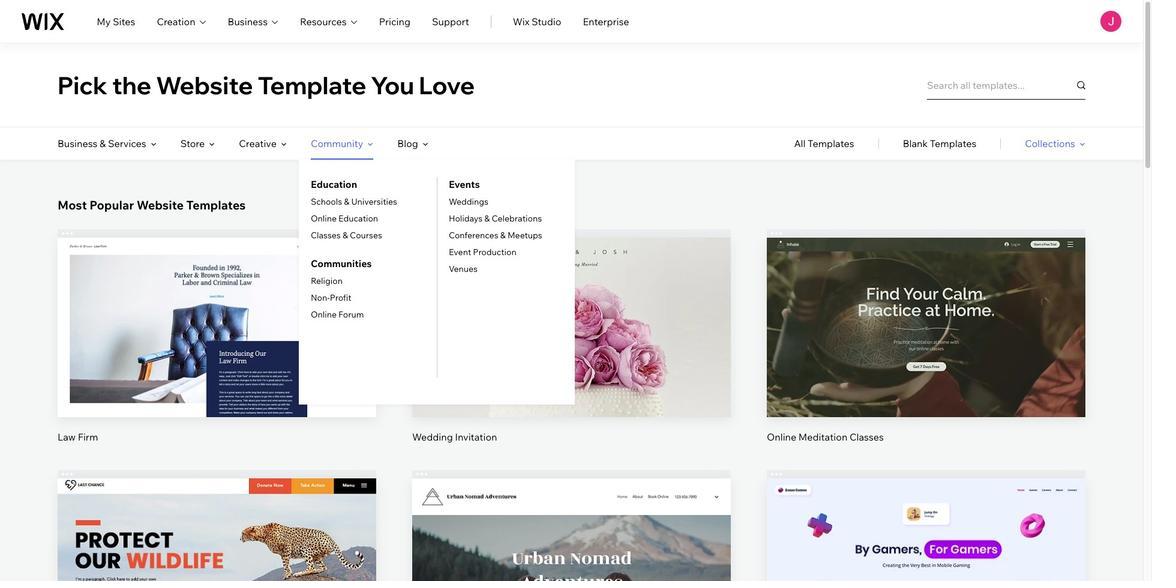 Task type: locate. For each thing, give the bounding box(es) containing it.
pick the website template you love
[[58, 70, 475, 100]]

events weddings holidays & celebrations conferences & meetups event production venues
[[449, 178, 543, 274]]

1 vertical spatial website
[[137, 198, 184, 213]]

1 horizontal spatial view
[[916, 344, 938, 356]]

classes inside education schools & universities online education classes & courses
[[311, 230, 341, 241]]

business button
[[228, 14, 279, 29]]

edit for most popular website templates - adventure tour company image
[[563, 544, 581, 556]]

invitation
[[455, 431, 497, 443]]

business & services
[[58, 137, 146, 150]]

view for online meditation classes
[[916, 344, 938, 356]]

wedding
[[412, 431, 453, 443]]

profit
[[330, 292, 352, 303]]

0 horizontal spatial classes
[[311, 230, 341, 241]]

schools
[[311, 196, 342, 207]]

online inside group
[[767, 431, 797, 443]]

website right popular on the top of the page
[[137, 198, 184, 213]]

most popular website templates - adventure tour company image
[[412, 478, 731, 581]]

0 vertical spatial website
[[156, 70, 253, 100]]

non-profit link
[[311, 292, 352, 303]]

1 vertical spatial classes
[[850, 431, 884, 443]]

website
[[156, 70, 253, 100], [137, 198, 184, 213]]

view button inside online meditation classes group
[[898, 336, 955, 365]]

studio
[[532, 15, 562, 27]]

weddings
[[449, 196, 489, 207]]

wix
[[513, 15, 530, 27]]

wix studio
[[513, 15, 562, 27]]

law firm group
[[58, 229, 376, 444]]

online left meditation at the right bottom of the page
[[767, 431, 797, 443]]

1 horizontal spatial view button
[[898, 336, 955, 365]]

view
[[206, 344, 228, 356], [916, 344, 938, 356]]

courses
[[350, 230, 382, 241]]

2 view from the left
[[916, 344, 938, 356]]

pricing link
[[379, 14, 411, 29]]

edit for most popular website templates - law firm image
[[208, 303, 226, 315]]

communities religion non-profit online forum
[[311, 258, 372, 320]]

weddings link
[[449, 196, 489, 207]]

0 horizontal spatial view
[[206, 344, 228, 356]]

online inside communities religion non-profit online forum
[[311, 309, 337, 320]]

classes down online education link
[[311, 230, 341, 241]]

education
[[311, 178, 357, 190], [339, 213, 378, 224]]

meetups
[[508, 230, 543, 241]]

1 horizontal spatial business
[[228, 15, 268, 27]]

1 vertical spatial business
[[58, 137, 98, 150]]

1 view button from the left
[[189, 336, 246, 365]]

my
[[97, 15, 111, 27]]

online down non-
[[311, 309, 337, 320]]

2 horizontal spatial templates
[[930, 137, 977, 150]]

view button for online meditation classes
[[898, 336, 955, 365]]

website for the
[[156, 70, 253, 100]]

wix studio link
[[513, 14, 562, 29]]

venues
[[449, 264, 478, 274]]

generic categories element
[[795, 127, 1086, 160]]

edit button inside group
[[898, 295, 955, 324]]

website for popular
[[137, 198, 184, 213]]

view inside online meditation classes group
[[916, 344, 938, 356]]

classes & courses link
[[311, 230, 382, 241]]

all templates link
[[795, 127, 855, 160]]

business inside 'dropdown button'
[[228, 15, 268, 27]]

education down 'schools & universities' link
[[339, 213, 378, 224]]

education up schools
[[311, 178, 357, 190]]

online inside education schools & universities online education classes & courses
[[311, 213, 337, 224]]

1 horizontal spatial classes
[[850, 431, 884, 443]]

holidays & celebrations link
[[449, 213, 542, 224]]

2 vertical spatial online
[[767, 431, 797, 443]]

templates
[[808, 137, 855, 150], [930, 137, 977, 150], [186, 198, 246, 213]]

business
[[228, 15, 268, 27], [58, 137, 98, 150]]

edit button for most popular website templates - online meditation classes image
[[898, 295, 955, 324]]

edit button for most popular website templates - law firm image
[[189, 295, 246, 324]]

creation button
[[157, 14, 206, 29]]

&
[[100, 137, 106, 150], [344, 196, 350, 207], [485, 213, 490, 224], [343, 230, 348, 241], [501, 230, 506, 241]]

event
[[449, 247, 471, 258]]

universities
[[351, 196, 397, 207]]

edit button for "most popular website templates - gaming company" image
[[898, 536, 955, 564]]

edit for "most popular website templates - gaming company" image
[[918, 544, 936, 556]]

view button inside law firm "group"
[[189, 336, 246, 365]]

all templates
[[795, 137, 855, 150]]

website up store
[[156, 70, 253, 100]]

templates inside blank templates link
[[930, 137, 977, 150]]

business inside categories by subject element
[[58, 137, 98, 150]]

2 view button from the left
[[898, 336, 955, 365]]

education schools & universities online education classes & courses
[[311, 178, 397, 241]]

& up conferences & meetups link on the top left
[[485, 213, 490, 224]]

online
[[311, 213, 337, 224], [311, 309, 337, 320], [767, 431, 797, 443]]

None search field
[[928, 71, 1086, 99]]

view for law firm
[[206, 344, 228, 356]]

communities link
[[311, 256, 372, 271]]

creation
[[157, 15, 195, 27]]

most popular website templates - environmental ngo image
[[58, 478, 376, 581]]

edit button
[[189, 295, 246, 324], [898, 295, 955, 324], [189, 536, 246, 564], [543, 536, 600, 564], [898, 536, 955, 564]]

resources button
[[300, 14, 358, 29]]

0 vertical spatial business
[[228, 15, 268, 27]]

pricing
[[379, 15, 411, 27]]

classes
[[311, 230, 341, 241], [850, 431, 884, 443]]

online down schools
[[311, 213, 337, 224]]

my sites
[[97, 15, 135, 27]]

template
[[258, 70, 367, 100]]

0 horizontal spatial templates
[[186, 198, 246, 213]]

view button for law firm
[[189, 336, 246, 365]]

1 horizontal spatial templates
[[808, 137, 855, 150]]

templates inside "all templates" link
[[808, 137, 855, 150]]

most popular website templates - law firm image
[[58, 238, 376, 417]]

edit inside group
[[918, 303, 936, 315]]

services
[[108, 137, 146, 150]]

view inside law firm "group"
[[206, 344, 228, 356]]

classes right meditation at the right bottom of the page
[[850, 431, 884, 443]]

edit for most popular website templates - online meditation classes image
[[918, 303, 936, 315]]

0 horizontal spatial business
[[58, 137, 98, 150]]

1 view from the left
[[206, 344, 228, 356]]

online forum link
[[311, 309, 364, 320]]

most popular website templates
[[58, 198, 246, 213]]

collections
[[1026, 137, 1076, 150]]

view button
[[189, 336, 246, 365], [898, 336, 955, 365]]

blog
[[398, 137, 418, 150]]

0 horizontal spatial view button
[[189, 336, 246, 365]]

1 vertical spatial online
[[311, 309, 337, 320]]

0 vertical spatial online
[[311, 213, 337, 224]]

support
[[432, 15, 469, 27]]

0 vertical spatial classes
[[311, 230, 341, 241]]

enterprise link
[[583, 14, 630, 29]]

blank templates link
[[903, 127, 977, 160]]

edit button inside law firm "group"
[[189, 295, 246, 324]]

the
[[112, 70, 151, 100]]

edit inside law firm "group"
[[208, 303, 226, 315]]

edit
[[208, 303, 226, 315], [918, 303, 936, 315], [208, 544, 226, 556], [563, 544, 581, 556], [918, 544, 936, 556]]

meditation
[[799, 431, 848, 443]]

community
[[311, 137, 363, 150]]

religion
[[311, 276, 343, 286]]



Task type: vqa. For each thing, say whether or not it's contained in the screenshot.
the right Get
no



Task type: describe. For each thing, give the bounding box(es) containing it.
wedding invitation
[[412, 431, 497, 443]]

edit button for most popular website templates - adventure tour company image
[[543, 536, 600, 564]]

events
[[449, 178, 480, 190]]

law firm
[[58, 431, 98, 443]]

enterprise
[[583, 15, 630, 27]]

schools & universities link
[[311, 196, 397, 207]]

profile image image
[[1101, 11, 1122, 32]]

law
[[58, 431, 76, 443]]

most popular website templates - online meditation classes image
[[767, 238, 1086, 417]]

conferences
[[449, 230, 499, 241]]

education link
[[311, 177, 357, 192]]

online for communities
[[311, 309, 337, 320]]

love
[[419, 70, 475, 100]]

Search search field
[[928, 71, 1086, 99]]

event production link
[[449, 247, 517, 258]]

business for business
[[228, 15, 268, 27]]

online for education
[[311, 213, 337, 224]]

forum
[[339, 309, 364, 320]]

you
[[371, 70, 414, 100]]

support link
[[432, 14, 469, 29]]

events link
[[449, 177, 480, 192]]

most popular website templates - gaming company image
[[767, 478, 1086, 581]]

blank
[[903, 137, 928, 150]]

edit for most popular website templates - environmental ngo image
[[208, 544, 226, 556]]

& left the services
[[100, 137, 106, 150]]

& down holidays & celebrations link
[[501, 230, 506, 241]]

firm
[[78, 431, 98, 443]]

popular
[[90, 198, 134, 213]]

store
[[181, 137, 205, 150]]

sites
[[113, 15, 135, 27]]

online meditation classes group
[[767, 229, 1086, 444]]

my sites link
[[97, 14, 135, 29]]

creative
[[239, 137, 277, 150]]

pick
[[58, 70, 108, 100]]

conferences & meetups link
[[449, 230, 543, 241]]

1 vertical spatial education
[[339, 213, 378, 224]]

blank templates
[[903, 137, 977, 150]]

most
[[58, 198, 87, 213]]

most popular website templates - wedding invitation image
[[412, 238, 731, 417]]

online education link
[[311, 213, 378, 224]]

holidays
[[449, 213, 483, 224]]

wedding invitation group
[[412, 229, 731, 444]]

venues link
[[449, 264, 478, 274]]

communities
[[311, 258, 372, 270]]

edit button for most popular website templates - environmental ngo image
[[189, 536, 246, 564]]

celebrations
[[492, 213, 542, 224]]

production
[[473, 247, 517, 258]]

templates for blank templates
[[930, 137, 977, 150]]

& up online education link
[[344, 196, 350, 207]]

& down online education link
[[343, 230, 348, 241]]

templates for all templates
[[808, 137, 855, 150]]

all
[[795, 137, 806, 150]]

categories by subject element
[[58, 127, 575, 405]]

0 vertical spatial education
[[311, 178, 357, 190]]

business for business & services
[[58, 137, 98, 150]]

non-
[[311, 292, 330, 303]]

classes inside online meditation classes group
[[850, 431, 884, 443]]

categories. use the left and right arrow keys to navigate the menu element
[[0, 127, 1144, 405]]

religion link
[[311, 276, 343, 286]]

resources
[[300, 15, 347, 27]]

online meditation classes
[[767, 431, 884, 443]]



